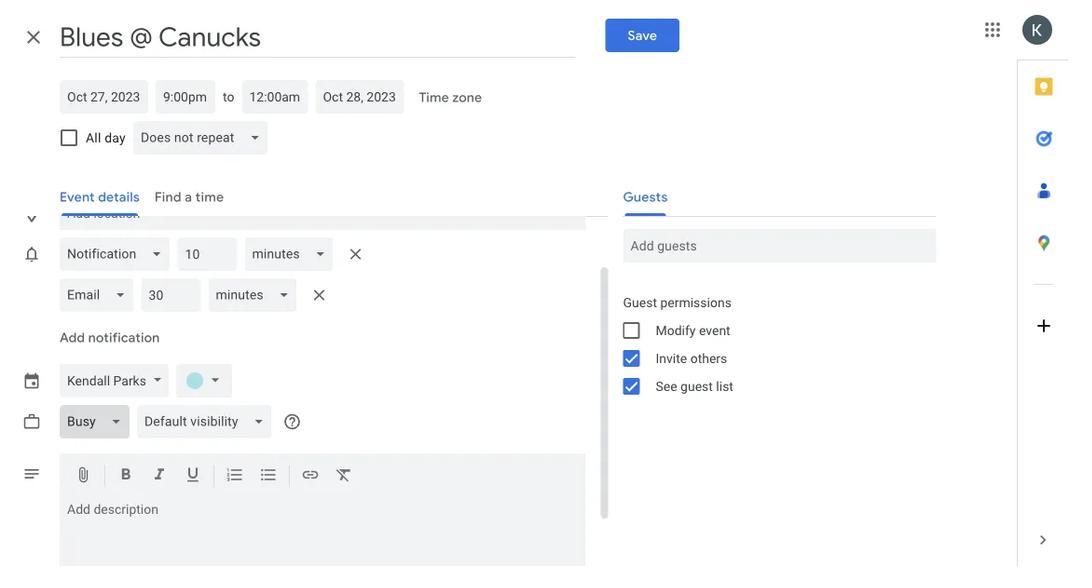 Task type: vqa. For each thing, say whether or not it's contained in the screenshot.
the 23 corresponding to All
no



Task type: locate. For each thing, give the bounding box(es) containing it.
notification
[[88, 330, 160, 346]]

None field
[[133, 121, 275, 155], [60, 238, 177, 271], [245, 238, 341, 271], [60, 279, 141, 312], [208, 279, 304, 312], [60, 405, 137, 439], [137, 405, 279, 439], [133, 121, 275, 155], [60, 238, 177, 271], [245, 238, 341, 271], [60, 279, 141, 312], [208, 279, 304, 312], [60, 405, 137, 439], [137, 405, 279, 439]]

permissions
[[660, 295, 732, 310]]

Description text field
[[60, 502, 586, 567]]

Minutes in advance for notification number field
[[185, 238, 230, 271], [148, 279, 193, 312]]

guest permissions
[[623, 295, 732, 310]]

minutes in advance for notification number field for 30 minutes before, as email element at the left of page
[[148, 279, 193, 312]]

italic image
[[150, 466, 169, 488]]

Title text field
[[60, 17, 575, 58]]

add
[[60, 330, 85, 346]]

minutes in advance for notification number field up 30 minutes before, as email element at the left of page
[[185, 238, 230, 271]]

group containing guest permissions
[[608, 289, 936, 401]]

event
[[699, 323, 731, 338]]

tab list
[[1018, 61, 1069, 515]]

others
[[690, 351, 727, 366]]

modify
[[656, 323, 696, 338]]

minutes in advance for notification number field for 10 minutes before element
[[185, 238, 230, 271]]

numbered list image
[[226, 466, 244, 488]]

minutes in advance for notification number field inside 10 minutes before element
[[185, 238, 230, 271]]

Guests text field
[[631, 229, 929, 263]]

10 minutes before element
[[60, 234, 371, 275]]

minutes in advance for notification number field down 10 minutes before element
[[148, 279, 193, 312]]

group
[[608, 289, 936, 401]]

formatting options toolbar
[[60, 454, 586, 499]]

invite others
[[656, 351, 727, 366]]

bold image
[[117, 466, 135, 488]]

all
[[86, 130, 101, 145]]

0 vertical spatial minutes in advance for notification number field
[[185, 238, 230, 271]]

minutes in advance for notification number field inside 30 minutes before, as email element
[[148, 279, 193, 312]]

remove formatting image
[[335, 466, 353, 488]]

1 vertical spatial minutes in advance for notification number field
[[148, 279, 193, 312]]

to
[[223, 89, 234, 104]]

30 minutes before, as email element
[[60, 275, 371, 316]]

save
[[628, 27, 657, 44]]

insert link image
[[301, 466, 320, 488]]



Task type: describe. For each thing, give the bounding box(es) containing it.
notifications element
[[60, 234, 371, 316]]

time zone button
[[411, 81, 489, 115]]

Start time text field
[[163, 86, 208, 108]]

parks
[[113, 373, 146, 389]]

time zone
[[419, 89, 482, 106]]

End date text field
[[323, 86, 397, 108]]

invite
[[656, 351, 687, 366]]

save button
[[605, 19, 680, 52]]

guest
[[623, 295, 657, 310]]

see
[[656, 379, 677, 394]]

modify event
[[656, 323, 731, 338]]

kendall
[[67, 373, 110, 389]]

underline image
[[184, 466, 202, 488]]

see guest list
[[656, 379, 734, 394]]

list
[[716, 379, 734, 394]]

all day
[[86, 130, 126, 145]]

add notification
[[60, 330, 160, 346]]

day
[[105, 130, 126, 145]]

End time text field
[[249, 86, 301, 108]]

zone
[[452, 89, 482, 106]]

bulleted list image
[[259, 466, 278, 488]]

guest
[[681, 379, 713, 394]]

Start date text field
[[67, 86, 141, 108]]

kendall parks
[[67, 373, 146, 389]]

add notification button
[[52, 316, 167, 361]]

time
[[419, 89, 449, 106]]



